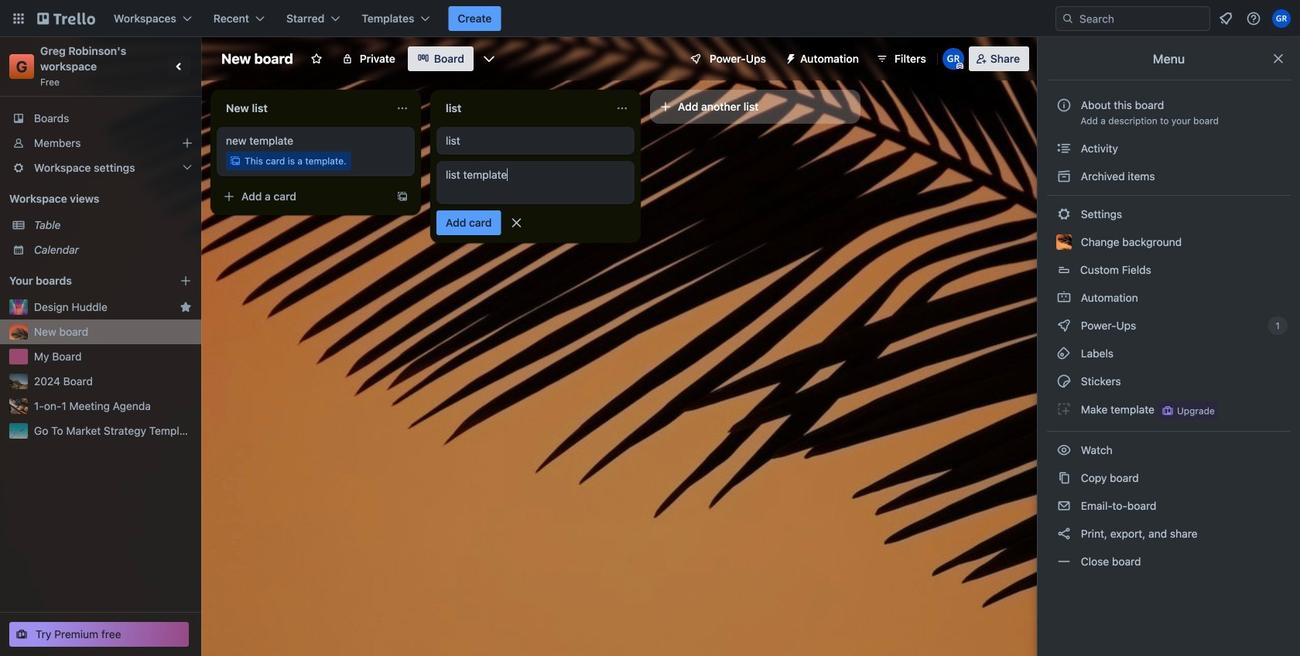 Task type: describe. For each thing, give the bounding box(es) containing it.
3 sm image from the top
[[1057, 402, 1072, 417]]

starred icon image
[[180, 301, 192, 313]]

search image
[[1062, 12, 1074, 25]]

6 sm image from the top
[[1057, 554, 1072, 570]]

Enter a title for this card… text field
[[437, 161, 635, 204]]

your boards with 6 items element
[[9, 272, 156, 290]]

workspace navigation collapse icon image
[[169, 56, 190, 77]]

cancel image
[[509, 215, 524, 231]]

back to home image
[[37, 6, 95, 31]]

create from template… image
[[396, 190, 409, 203]]

1 sm image from the top
[[1057, 207, 1072, 222]]



Task type: vqa. For each thing, say whether or not it's contained in the screenshot.
fourth sm image
yes



Task type: locate. For each thing, give the bounding box(es) containing it.
4 sm image from the top
[[1057, 471, 1072, 486]]

0 notifications image
[[1217, 9, 1235, 28]]

Search field
[[1074, 8, 1210, 29]]

add board image
[[180, 275, 192, 287]]

1 vertical spatial greg robinson (gregrobinson96) image
[[943, 48, 964, 70]]

0 horizontal spatial greg robinson (gregrobinson96) image
[[943, 48, 964, 70]]

this member is an admin of this board. image
[[957, 63, 963, 70]]

5 sm image from the top
[[1057, 498, 1072, 514]]

None text field
[[217, 96, 390, 121]]

open information menu image
[[1246, 11, 1262, 26]]

Board name text field
[[214, 46, 301, 71]]

0 vertical spatial greg robinson (gregrobinson96) image
[[1272, 9, 1291, 28]]

primary element
[[0, 0, 1300, 37]]

greg robinson (gregrobinson96) image
[[1272, 9, 1291, 28], [943, 48, 964, 70]]

None text field
[[437, 96, 610, 121]]

1 horizontal spatial greg robinson (gregrobinson96) image
[[1272, 9, 1291, 28]]

sm image
[[779, 46, 800, 68], [1057, 141, 1072, 156], [1057, 169, 1072, 184], [1057, 290, 1072, 306], [1057, 318, 1072, 334], [1057, 346, 1072, 361], [1057, 443, 1072, 458], [1057, 526, 1072, 542]]

star or unstar board image
[[310, 53, 323, 65]]

sm image
[[1057, 207, 1072, 222], [1057, 374, 1072, 389], [1057, 402, 1072, 417], [1057, 471, 1072, 486], [1057, 498, 1072, 514], [1057, 554, 1072, 570]]

customize views image
[[481, 51, 497, 67]]

2 sm image from the top
[[1057, 374, 1072, 389]]



